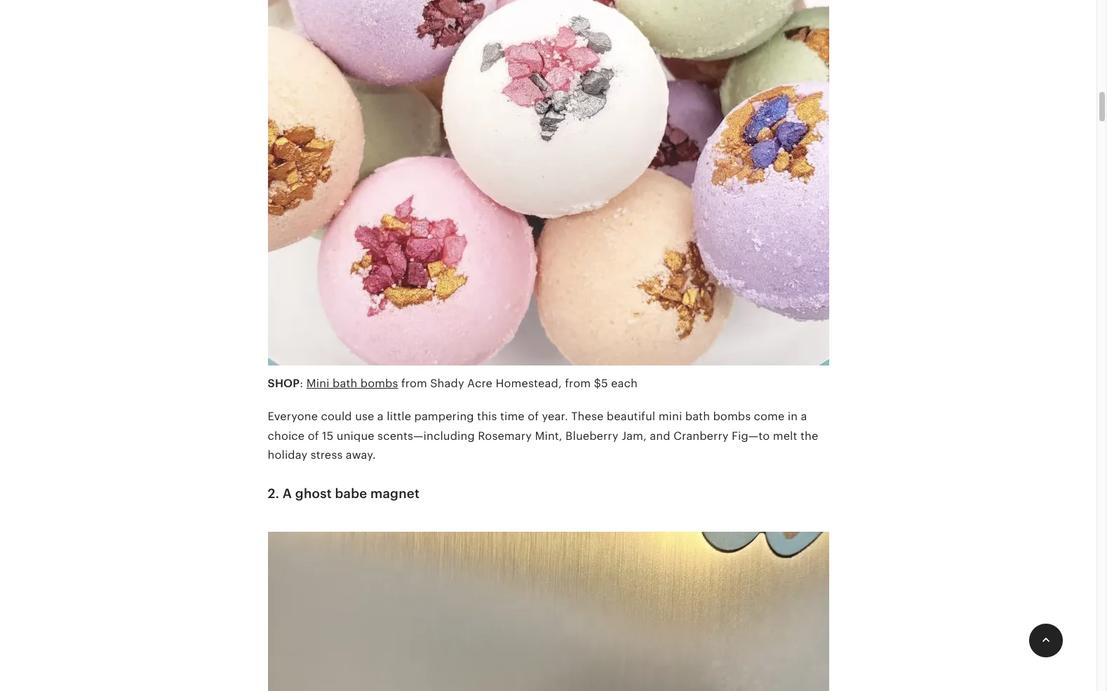 Task type: vqa. For each thing, say whether or not it's contained in the screenshot.
FREE
no



Task type: locate. For each thing, give the bounding box(es) containing it.
1 vertical spatial of
[[308, 429, 319, 442]]

time
[[500, 410, 525, 423]]

0 horizontal spatial from
[[401, 377, 427, 390]]

1 horizontal spatial a
[[801, 410, 807, 423]]

bombs up the "fig—to"
[[713, 410, 751, 423]]

a right use
[[377, 410, 384, 423]]

bombs inside everyone could use a little pampering this time of year. these beautiful mini bath bombs come in a choice of 15 unique scents—including rosemary mint, blueberry jam, and cranberry fig—to melt the holiday stress away.
[[713, 410, 751, 423]]

1 horizontal spatial bath
[[685, 410, 710, 423]]

:
[[300, 377, 303, 390]]

beautiful
[[607, 410, 656, 423]]

bath right mini on the bottom of page
[[333, 377, 357, 390]]

1 vertical spatial bath
[[685, 410, 710, 423]]

1 vertical spatial bombs
[[713, 410, 751, 423]]

holiday
[[268, 448, 308, 462]]

1 from from the left
[[401, 377, 427, 390]]

the
[[801, 429, 818, 442]]

bombs up use
[[360, 377, 398, 390]]

a
[[377, 410, 384, 423], [801, 410, 807, 423]]

mini
[[659, 410, 682, 423]]

could
[[321, 410, 352, 423]]

0 vertical spatial bath
[[333, 377, 357, 390]]

come
[[754, 410, 785, 423]]

of
[[528, 410, 539, 423], [308, 429, 319, 442]]

from left $5
[[565, 377, 591, 390]]

0 horizontal spatial a
[[377, 410, 384, 423]]

of left 15
[[308, 429, 319, 442]]

mini bath bombs link
[[306, 377, 398, 390]]

fig—to
[[732, 429, 770, 442]]

babe
[[335, 486, 367, 501]]

0 vertical spatial bombs
[[360, 377, 398, 390]]

a
[[283, 486, 292, 501]]

bath up cranberry at the right bottom
[[685, 410, 710, 423]]

homestead,
[[496, 377, 562, 390]]

1 horizontal spatial from
[[565, 377, 591, 390]]

mini
[[306, 377, 330, 390]]

little
[[387, 410, 411, 423]]

1 horizontal spatial bombs
[[713, 410, 751, 423]]

0 horizontal spatial of
[[308, 429, 319, 442]]

bath
[[333, 377, 357, 390], [685, 410, 710, 423]]

acre
[[467, 377, 493, 390]]

year.
[[542, 410, 568, 423]]

magnet
[[371, 486, 420, 501]]

choice
[[268, 429, 305, 442]]

everyone
[[268, 410, 318, 423]]

0 vertical spatial of
[[528, 410, 539, 423]]

rosemary
[[478, 429, 532, 442]]

2. a ghost babe magnet
[[268, 486, 420, 501]]

2.
[[268, 486, 279, 501]]

and
[[650, 429, 671, 442]]

bath inside everyone could use a little pampering this time of year. these beautiful mini bath bombs come in a choice of 15 unique scents—including rosemary mint, blueberry jam, and cranberry fig—to melt the holiday stress away.
[[685, 410, 710, 423]]

best white elephant gifts under $10: a ghost babe magnet. image
[[268, 523, 829, 691]]

from
[[401, 377, 427, 390], [565, 377, 591, 390]]

2 a from the left
[[801, 410, 807, 423]]

from left shady
[[401, 377, 427, 390]]

0 horizontal spatial bombs
[[360, 377, 398, 390]]

a right in at the right of page
[[801, 410, 807, 423]]

bombs
[[360, 377, 398, 390], [713, 410, 751, 423]]

of right time
[[528, 410, 539, 423]]

unique
[[337, 429, 375, 442]]



Task type: describe. For each thing, give the bounding box(es) containing it.
shop
[[268, 377, 300, 390]]

0 horizontal spatial bath
[[333, 377, 357, 390]]

1 horizontal spatial of
[[528, 410, 539, 423]]

1 a from the left
[[377, 410, 384, 423]]

each
[[611, 377, 638, 390]]

mint,
[[535, 429, 563, 442]]

these
[[571, 410, 604, 423]]

jam,
[[622, 429, 647, 442]]

blueberry
[[566, 429, 619, 442]]

use
[[355, 410, 374, 423]]

scents—including
[[378, 429, 475, 442]]

shady
[[430, 377, 464, 390]]

this
[[477, 410, 497, 423]]

shop : mini bath bombs from shady acre homestead, from $5 each
[[268, 377, 638, 390]]

everyone could use a little pampering this time of year. these beautiful mini bath bombs come in a choice of 15 unique scents—including rosemary mint, blueberry jam, and cranberry fig—to melt the holiday stress away.
[[268, 410, 818, 462]]

ghost
[[295, 486, 332, 501]]

melt
[[773, 429, 798, 442]]

2 from from the left
[[565, 377, 591, 390]]

stress
[[311, 448, 343, 462]]

best white elephant gifts under $30: mini bath bombs image
[[268, 0, 829, 374]]

cranberry
[[674, 429, 729, 442]]

15
[[322, 429, 334, 442]]

away.
[[346, 448, 376, 462]]

in
[[788, 410, 798, 423]]

pampering
[[414, 410, 474, 423]]

$5
[[594, 377, 608, 390]]



